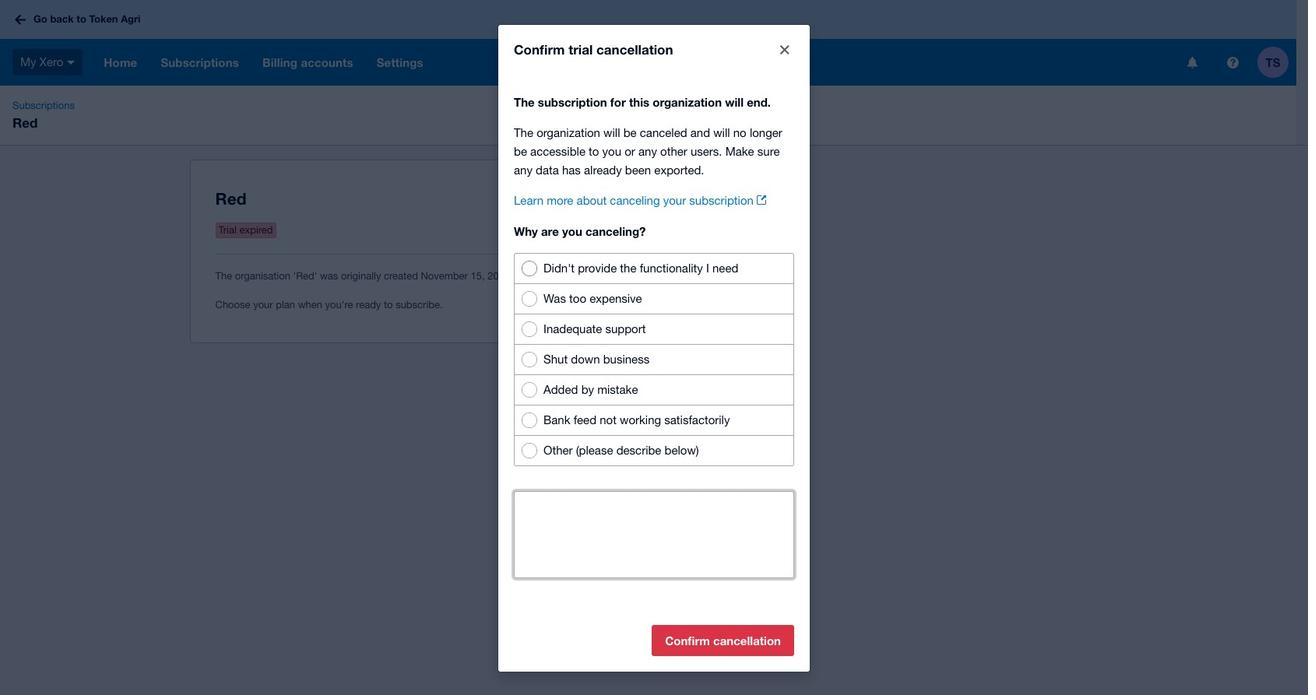 Task type: vqa. For each thing, say whether or not it's contained in the screenshot.
1st Is from the left
no



Task type: locate. For each thing, give the bounding box(es) containing it.
svg image left go
[[15, 14, 26, 25]]

to inside the organization will be canceled and will no longer be accessible to you or any other users. make sure any data has already been exported.
[[589, 145, 599, 158]]

you inside the organization will be canceled and will no longer be accessible to you or any other users. make sure any data has already been exported.
[[602, 145, 621, 158]]

2 vertical spatial to
[[384, 299, 393, 311]]

originally
[[341, 270, 381, 282]]

bank
[[543, 413, 570, 427]]

my xero
[[20, 55, 63, 68]]

svg image left the ts
[[1227, 56, 1238, 68]]

any right or
[[638, 145, 657, 158]]

shut
[[543, 353, 568, 366]]

satisfactorily
[[664, 413, 730, 427]]

longer
[[750, 126, 782, 139]]

exported.
[[654, 164, 704, 177]]

support
[[605, 322, 646, 336]]

0 vertical spatial confirm
[[514, 41, 565, 58]]

to inside ts "banner"
[[77, 13, 86, 25]]

has
[[562, 164, 581, 177]]

subscription down users. in the top right of the page
[[689, 194, 754, 207]]

will left the end.
[[725, 95, 744, 109]]

cancellation
[[596, 41, 673, 58], [713, 634, 781, 648]]

0 vertical spatial svg image
[[15, 14, 26, 25]]

0 vertical spatial your
[[663, 194, 686, 207]]

15,
[[471, 270, 485, 282]]

for
[[610, 95, 626, 109]]

you left or
[[602, 145, 621, 158]]

why are you canceling?
[[514, 224, 646, 238]]

svg image
[[1187, 56, 1197, 68], [67, 61, 75, 64]]

trial
[[569, 41, 593, 58]]

canceled
[[640, 126, 687, 139]]

0 horizontal spatial organization
[[537, 126, 600, 139]]

organization up accessible
[[537, 126, 600, 139]]

1 horizontal spatial you
[[602, 145, 621, 158]]

1 vertical spatial red
[[215, 189, 246, 209]]

expired
[[239, 224, 273, 236]]

1 horizontal spatial svg image
[[1227, 56, 1238, 68]]

subscriptions
[[12, 100, 75, 111]]

subscription left for
[[538, 95, 607, 109]]

0 horizontal spatial svg image
[[15, 14, 26, 25]]

red inside subscriptions red
[[12, 114, 38, 131]]

0 vertical spatial cancellation
[[596, 41, 673, 58]]

1 horizontal spatial your
[[663, 194, 686, 207]]

my
[[20, 55, 36, 68]]

subscribe.
[[396, 299, 443, 311]]

0 horizontal spatial confirm
[[514, 41, 565, 58]]

organization inside the organization will be canceled and will no longer be accessible to you or any other users. make sure any data has already been exported.
[[537, 126, 600, 139]]

None text field
[[515, 492, 793, 578]]

added
[[543, 383, 578, 396]]

the for the subscription for this organization will end.
[[514, 95, 535, 109]]

1 horizontal spatial subscription
[[689, 194, 754, 207]]

will down for
[[603, 126, 620, 139]]

working
[[620, 413, 661, 427]]

the
[[514, 95, 535, 109], [514, 126, 533, 139], [215, 270, 232, 282]]

2 horizontal spatial to
[[589, 145, 599, 158]]

0 horizontal spatial to
[[77, 13, 86, 25]]

0 horizontal spatial subscription
[[538, 95, 607, 109]]

shut down business
[[543, 353, 649, 366]]

buy now link
[[502, 187, 564, 212]]

my xero button
[[0, 39, 92, 86]]

1 vertical spatial you
[[562, 224, 582, 238]]

the inside the organization will be canceled and will no longer be accessible to you or any other users. make sure any data has already been exported.
[[514, 126, 533, 139]]

0 horizontal spatial red
[[12, 114, 38, 131]]

0 horizontal spatial be
[[514, 145, 527, 158]]

to right ready
[[384, 299, 393, 311]]

about
[[577, 194, 607, 207]]

0 vertical spatial organization
[[653, 95, 722, 109]]

be left accessible
[[514, 145, 527, 158]]

you
[[602, 145, 621, 158], [562, 224, 582, 238]]

1 vertical spatial any
[[514, 164, 532, 177]]

will
[[725, 95, 744, 109], [603, 126, 620, 139], [713, 126, 730, 139]]

1 vertical spatial organization
[[537, 126, 600, 139]]

you right are
[[562, 224, 582, 238]]

red
[[12, 114, 38, 131], [215, 189, 246, 209]]

1 vertical spatial be
[[514, 145, 527, 158]]

0 vertical spatial red
[[12, 114, 38, 131]]

mistake
[[597, 383, 638, 396]]

be
[[623, 126, 637, 139], [514, 145, 527, 158]]

any
[[638, 145, 657, 158], [514, 164, 532, 177]]

1 horizontal spatial svg image
[[1187, 56, 1197, 68]]

your left plan
[[253, 299, 273, 311]]

1 vertical spatial confirm
[[665, 634, 710, 648]]

choose
[[215, 299, 250, 311]]

confirm inside button
[[665, 634, 710, 648]]

to up already
[[589, 145, 599, 158]]

group containing didn't provide the functionality i need
[[514, 253, 794, 466]]

1 horizontal spatial be
[[623, 126, 637, 139]]

0 vertical spatial any
[[638, 145, 657, 158]]

functionality
[[640, 262, 703, 275]]

learn
[[514, 194, 544, 207]]

plan
[[276, 299, 295, 311]]

was too expensive
[[543, 292, 642, 305]]

organization
[[653, 95, 722, 109], [537, 126, 600, 139]]

to right back
[[77, 13, 86, 25]]

2 vertical spatial the
[[215, 270, 232, 282]]

added by mistake
[[543, 383, 638, 396]]

svg image inside go back to token agri link
[[15, 14, 26, 25]]

0 vertical spatial to
[[77, 13, 86, 25]]

0 horizontal spatial svg image
[[67, 61, 75, 64]]

already
[[584, 164, 622, 177]]

to
[[77, 13, 86, 25], [589, 145, 599, 158], [384, 299, 393, 311]]

will left no
[[713, 126, 730, 139]]

red down subscriptions link
[[12, 114, 38, 131]]

the organisation 'red' was originally created november 15, 2023 .
[[215, 270, 513, 282]]

this
[[629, 95, 649, 109]]

be up or
[[623, 126, 637, 139]]

confirm
[[514, 41, 565, 58], [665, 634, 710, 648]]

provide
[[578, 262, 617, 275]]

group
[[514, 253, 794, 466]]

your
[[663, 194, 686, 207], [253, 299, 273, 311]]

inadequate
[[543, 322, 602, 336]]

too
[[569, 292, 586, 305]]

0 vertical spatial subscription
[[538, 95, 607, 109]]

0 vertical spatial you
[[602, 145, 621, 158]]

any left "data"
[[514, 164, 532, 177]]

the for the organization will be canceled and will no longer be accessible to you or any other users. make sure any data has already been exported.
[[514, 126, 533, 139]]

your down exported.
[[663, 194, 686, 207]]

1 vertical spatial subscription
[[689, 194, 754, 207]]

the subscription for this organization will end.
[[514, 95, 771, 109]]

the
[[620, 262, 637, 275]]

1 horizontal spatial confirm
[[665, 634, 710, 648]]

1 horizontal spatial cancellation
[[713, 634, 781, 648]]

by
[[581, 383, 594, 396]]

1 horizontal spatial any
[[638, 145, 657, 158]]

other
[[543, 444, 573, 457]]

organization up and
[[653, 95, 722, 109]]

svg image
[[15, 14, 26, 25], [1227, 56, 1238, 68]]

1 vertical spatial to
[[589, 145, 599, 158]]

data
[[536, 164, 559, 177]]

agri
[[121, 13, 141, 25]]

1 vertical spatial cancellation
[[713, 634, 781, 648]]

0 horizontal spatial your
[[253, 299, 273, 311]]

organisation
[[235, 270, 290, 282]]

0 vertical spatial the
[[514, 95, 535, 109]]

end.
[[747, 95, 771, 109]]

red up trial
[[215, 189, 246, 209]]

november
[[421, 270, 468, 282]]

ts
[[1266, 55, 1280, 69]]

1 vertical spatial svg image
[[1227, 56, 1238, 68]]

confirm for confirm cancellation
[[665, 634, 710, 648]]

now
[[533, 193, 554, 206]]

inadequate support
[[543, 322, 646, 336]]

1 vertical spatial your
[[253, 299, 273, 311]]

1 horizontal spatial to
[[384, 299, 393, 311]]

1 vertical spatial the
[[514, 126, 533, 139]]



Task type: describe. For each thing, give the bounding box(es) containing it.
buy
[[512, 193, 531, 206]]

trial
[[218, 224, 237, 236]]

confirm for confirm trial cancellation
[[514, 41, 565, 58]]

other (please describe below)
[[543, 444, 699, 457]]

1 horizontal spatial organization
[[653, 95, 722, 109]]

below)
[[665, 444, 699, 457]]

ready
[[356, 299, 381, 311]]

you're
[[325, 299, 353, 311]]

bank feed not working satisfactorily
[[543, 413, 730, 427]]

0 horizontal spatial any
[[514, 164, 532, 177]]

more
[[547, 194, 573, 207]]

token
[[89, 13, 118, 25]]

make
[[725, 145, 754, 158]]

when
[[298, 299, 322, 311]]

are
[[541, 224, 559, 238]]

svg image inside my xero popup button
[[67, 61, 75, 64]]

didn't provide the functionality i need
[[543, 262, 738, 275]]

cancellation inside button
[[713, 634, 781, 648]]

why
[[514, 224, 538, 238]]

canceling?
[[585, 224, 646, 238]]

or
[[625, 145, 635, 158]]

2023
[[488, 270, 510, 282]]

confirm cancellation
[[665, 634, 781, 648]]

buy now
[[512, 193, 554, 206]]

expensive
[[590, 292, 642, 305]]

back
[[50, 13, 74, 25]]

confirm cancellation button
[[652, 625, 794, 656]]

choose your plan when you're ready to subscribe.
[[215, 299, 443, 311]]

feed
[[574, 413, 596, 427]]

subscriptions link
[[6, 98, 81, 114]]

.
[[510, 270, 513, 282]]

confirm trial cancellation
[[514, 41, 673, 58]]

didn't
[[543, 262, 575, 275]]

go back to token agri link
[[9, 6, 150, 33]]

xero
[[40, 55, 63, 68]]

group inside confirm trial cancellation dialog
[[514, 253, 794, 466]]

describe
[[616, 444, 661, 457]]

down
[[571, 353, 600, 366]]

was
[[320, 270, 338, 282]]

go
[[33, 13, 47, 25]]

sure
[[757, 145, 780, 158]]

'red'
[[293, 270, 317, 282]]

close image
[[769, 34, 800, 65]]

your inside confirm trial cancellation dialog
[[663, 194, 686, 207]]

(please
[[576, 444, 613, 457]]

the organization will be canceled and will no longer be accessible to you or any other users. make sure any data has already been exported.
[[514, 126, 782, 177]]

no
[[733, 126, 746, 139]]

been
[[625, 164, 651, 177]]

business
[[603, 353, 649, 366]]

learn more about canceling your subscription link
[[514, 194, 766, 207]]

users.
[[691, 145, 722, 158]]

go back to token agri
[[33, 13, 141, 25]]

not
[[600, 413, 617, 427]]

accessible
[[530, 145, 585, 158]]

0 horizontal spatial you
[[562, 224, 582, 238]]

none text field inside confirm trial cancellation dialog
[[515, 492, 793, 578]]

i
[[706, 262, 709, 275]]

ts banner
[[0, 0, 1296, 86]]

confirm trial cancellation dialog
[[498, 25, 810, 672]]

and
[[690, 126, 710, 139]]

trial expired
[[218, 224, 273, 236]]

was
[[543, 292, 566, 305]]

subscriptions red
[[12, 100, 75, 131]]

0 horizontal spatial cancellation
[[596, 41, 673, 58]]

ts button
[[1257, 39, 1296, 86]]

learn more about canceling your subscription
[[514, 194, 754, 207]]

1 horizontal spatial red
[[215, 189, 246, 209]]

need
[[712, 262, 738, 275]]

other
[[660, 145, 687, 158]]

created
[[384, 270, 418, 282]]

0 vertical spatial be
[[623, 126, 637, 139]]



